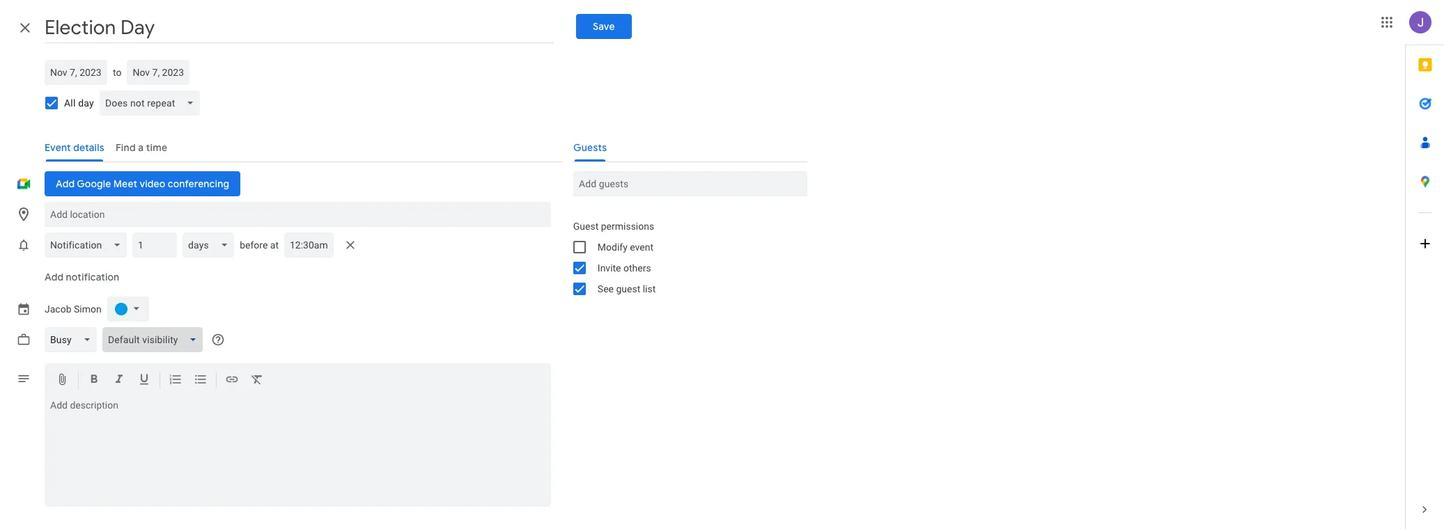 Task type: vqa. For each thing, say whether or not it's contained in the screenshot.
CELL
no



Task type: locate. For each thing, give the bounding box(es) containing it.
others
[[624, 263, 651, 274]]

notification
[[66, 271, 119, 284]]

Location text field
[[50, 202, 546, 227]]

Description text field
[[45, 400, 551, 505]]

simon
[[74, 304, 102, 315]]

Start date text field
[[50, 64, 102, 81]]

italic image
[[112, 373, 126, 389]]

see
[[598, 284, 614, 295]]

list
[[643, 284, 656, 295]]

Guests text field
[[579, 171, 802, 197]]

save button
[[577, 14, 632, 39]]

the day before at 12:30am element
[[45, 230, 362, 261]]

Title text field
[[45, 13, 554, 43]]

add notification button
[[39, 261, 125, 294]]

before
[[240, 240, 268, 251]]

remove formatting image
[[250, 373, 264, 389]]

modify
[[598, 242, 628, 253]]

Time of day text field
[[290, 238, 328, 252]]

underline image
[[137, 373, 151, 389]]

group
[[562, 216, 808, 300]]

at
[[270, 240, 279, 251]]

tab list
[[1407, 45, 1445, 491]]

guest
[[616, 284, 641, 295]]

None field
[[100, 91, 206, 116], [45, 233, 133, 258], [183, 233, 240, 258], [45, 328, 102, 353], [102, 328, 209, 353], [100, 91, 206, 116], [45, 233, 133, 258], [183, 233, 240, 258], [45, 328, 102, 353], [102, 328, 209, 353]]



Task type: describe. For each thing, give the bounding box(es) containing it.
add
[[45, 271, 64, 284]]

permissions
[[601, 221, 655, 232]]

jacob simon
[[45, 304, 102, 315]]

insert link image
[[225, 373, 239, 389]]

day
[[78, 98, 94, 109]]

invite others
[[598, 263, 651, 274]]

invite
[[598, 263, 621, 274]]

End date text field
[[133, 64, 184, 81]]

see guest list
[[598, 284, 656, 295]]

bulleted list image
[[194, 373, 208, 389]]

bold image
[[87, 373, 101, 389]]

numbered list image
[[169, 373, 183, 389]]

event
[[630, 242, 654, 253]]

to
[[113, 67, 122, 78]]

guest permissions
[[574, 221, 655, 232]]

save
[[593, 20, 615, 33]]

before at
[[240, 240, 279, 251]]

guest
[[574, 221, 599, 232]]

jacob
[[45, 304, 71, 315]]

add notification
[[45, 271, 119, 284]]

group containing guest permissions
[[562, 216, 808, 300]]

modify event
[[598, 242, 654, 253]]

all
[[64, 98, 76, 109]]

all day
[[64, 98, 94, 109]]

formatting options toolbar
[[45, 364, 551, 397]]

Days in advance for notification number field
[[138, 233, 172, 258]]



